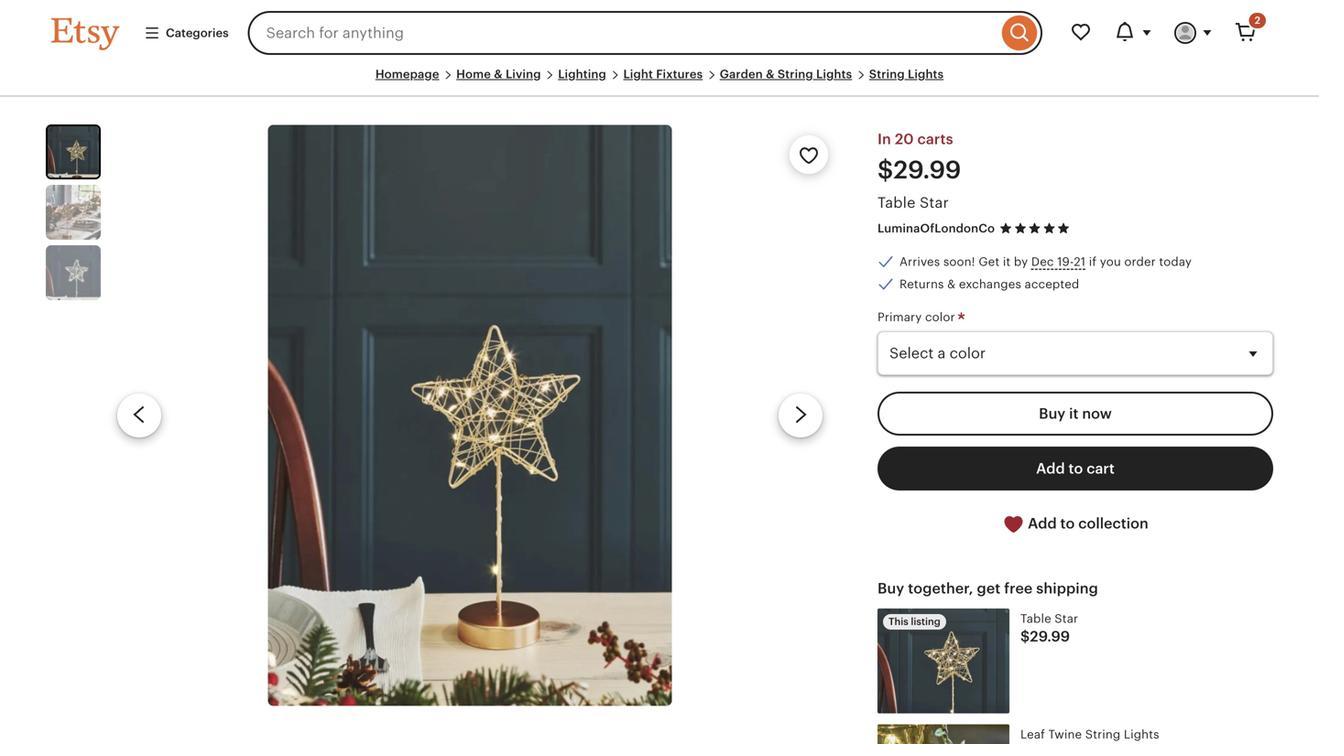 Task type: describe. For each thing, give the bounding box(es) containing it.
now
[[1082, 406, 1112, 422]]

collection
[[1078, 516, 1149, 532]]

& for returns
[[947, 277, 956, 291]]

color
[[925, 311, 955, 324]]

primary color
[[878, 311, 958, 324]]

lighting
[[558, 67, 606, 81]]

Search for anything text field
[[248, 11, 998, 55]]

dec
[[1031, 255, 1054, 269]]

leaf twine string lights image
[[878, 725, 1010, 745]]

today
[[1159, 255, 1192, 269]]

it inside button
[[1069, 406, 1079, 422]]

menu bar containing homepage
[[51, 66, 1268, 97]]

you
[[1100, 255, 1121, 269]]

primary
[[878, 311, 922, 324]]

to for cart
[[1069, 461, 1083, 477]]

lights for garden & string lights
[[816, 67, 852, 81]]

table for table star
[[878, 194, 916, 211]]

together,
[[908, 581, 973, 597]]

light fixtures
[[623, 67, 703, 81]]

categories button
[[130, 16, 242, 50]]

table star $ 29.99
[[1021, 612, 1078, 645]]

star for table star $ 29.99
[[1055, 612, 1078, 626]]

this
[[889, 617, 908, 628]]

soon! get
[[943, 255, 1000, 269]]

carts
[[917, 131, 953, 148]]

luminaoflondonco
[[878, 222, 995, 235]]

19-
[[1057, 255, 1074, 269]]

29.99
[[1030, 629, 1070, 645]]

by
[[1014, 255, 1028, 269]]

this listing
[[889, 617, 941, 628]]

add to collection
[[1024, 516, 1149, 532]]

table star image
[[878, 609, 1010, 714]]

home & living
[[456, 67, 541, 81]]

add to cart button
[[878, 447, 1273, 491]]

2
[[1255, 15, 1261, 26]]

$
[[1021, 629, 1030, 645]]

1 horizontal spatial string
[[869, 67, 905, 81]]

garden
[[720, 67, 763, 81]]

add for add to cart
[[1036, 461, 1065, 477]]

table for table star $ 29.99
[[1021, 612, 1051, 626]]

& for garden
[[766, 67, 775, 81]]

if
[[1089, 255, 1097, 269]]

in 20 carts $29.99
[[878, 131, 961, 184]]

leaf twine string lights
[[1021, 728, 1159, 742]]

lighting link
[[558, 67, 606, 81]]

garden & string lights link
[[720, 67, 852, 81]]

order
[[1124, 255, 1156, 269]]

add to collection button
[[878, 502, 1273, 547]]

buy it now
[[1039, 406, 1112, 422]]

buy for buy it now
[[1039, 406, 1066, 422]]

fixtures
[[656, 67, 703, 81]]

listing
[[911, 617, 941, 628]]

string lights
[[869, 67, 944, 81]]

table star
[[878, 194, 949, 211]]



Task type: locate. For each thing, give the bounding box(es) containing it.
& right returns
[[947, 277, 956, 291]]

add inside button
[[1036, 461, 1065, 477]]

categories
[[166, 26, 229, 40]]

add for add to collection
[[1028, 516, 1057, 532]]

0 vertical spatial it
[[1003, 255, 1011, 269]]

string right twine
[[1085, 728, 1121, 742]]

light fixtures link
[[623, 67, 703, 81]]

buy together, get free shipping
[[878, 581, 1098, 597]]

0 horizontal spatial buy
[[878, 581, 904, 597]]

1 horizontal spatial &
[[766, 67, 775, 81]]

buy inside button
[[1039, 406, 1066, 422]]

0 vertical spatial table
[[878, 194, 916, 211]]

string lights link
[[869, 67, 944, 81]]

homepage link
[[375, 67, 439, 81]]

1 vertical spatial to
[[1060, 516, 1075, 532]]

to for collection
[[1060, 516, 1075, 532]]

add to cart
[[1036, 461, 1115, 477]]

add left cart
[[1036, 461, 1065, 477]]

add down add to cart
[[1028, 516, 1057, 532]]

lights left "string lights"
[[816, 67, 852, 81]]

star inside table star $ 29.99
[[1055, 612, 1078, 626]]

it left by at the top of the page
[[1003, 255, 1011, 269]]

1 horizontal spatial star
[[1055, 612, 1078, 626]]

0 vertical spatial buy
[[1039, 406, 1066, 422]]

string for garden
[[778, 67, 813, 81]]

1 vertical spatial table
[[1021, 612, 1051, 626]]

1 vertical spatial buy
[[878, 581, 904, 597]]

0 horizontal spatial lights
[[816, 67, 852, 81]]

0 horizontal spatial table
[[878, 194, 916, 211]]

$29.99
[[878, 156, 961, 184]]

1 horizontal spatial table
[[1021, 612, 1051, 626]]

buy it now button
[[878, 392, 1273, 436]]

add inside button
[[1028, 516, 1057, 532]]

it left now
[[1069, 406, 1079, 422]]

0 horizontal spatial table star gold image
[[48, 127, 99, 178]]

categories banner
[[18, 0, 1301, 66]]

to left "collection"
[[1060, 516, 1075, 532]]

shipping
[[1036, 581, 1098, 597]]

1 horizontal spatial it
[[1069, 406, 1079, 422]]

1 horizontal spatial lights
[[908, 67, 944, 81]]

arrives
[[900, 255, 940, 269]]

leaf twine string lights link
[[878, 725, 1273, 745]]

home & living link
[[456, 67, 541, 81]]

accepted
[[1025, 277, 1079, 291]]

homepage
[[375, 67, 439, 81]]

20
[[895, 131, 914, 148]]

buy for buy together, get free shipping
[[878, 581, 904, 597]]

buy up this
[[878, 581, 904, 597]]

&
[[494, 67, 503, 81], [766, 67, 775, 81], [947, 277, 956, 291]]

star for table star
[[920, 194, 949, 211]]

table inside table star $ 29.99
[[1021, 612, 1051, 626]]

buy
[[1039, 406, 1066, 422], [878, 581, 904, 597]]

table star gold image
[[268, 125, 672, 707], [48, 127, 99, 178]]

0 horizontal spatial string
[[778, 67, 813, 81]]

get
[[977, 581, 1001, 597]]

leaf
[[1021, 728, 1045, 742]]

table down $29.99
[[878, 194, 916, 211]]

to left cart
[[1069, 461, 1083, 477]]

2 horizontal spatial &
[[947, 277, 956, 291]]

None search field
[[248, 11, 1043, 55]]

none search field inside categories 'banner'
[[248, 11, 1043, 55]]

2 link
[[1224, 11, 1268, 55]]

1 horizontal spatial table star gold image
[[268, 125, 672, 707]]

0 vertical spatial add
[[1036, 461, 1065, 477]]

lights for leaf twine string lights
[[1124, 728, 1159, 742]]

twine
[[1048, 728, 1082, 742]]

0 vertical spatial to
[[1069, 461, 1083, 477]]

2 horizontal spatial lights
[[1124, 728, 1159, 742]]

1 vertical spatial it
[[1069, 406, 1079, 422]]

lights inside leaf twine string lights link
[[1124, 728, 1159, 742]]

arrives soon! get it by dec 19-21 if you order today
[[900, 255, 1192, 269]]

0 horizontal spatial &
[[494, 67, 503, 81]]

to inside button
[[1069, 461, 1083, 477]]

& for home
[[494, 67, 503, 81]]

table up $
[[1021, 612, 1051, 626]]

buy left now
[[1039, 406, 1066, 422]]

string for leaf
[[1085, 728, 1121, 742]]

lights
[[816, 67, 852, 81], [908, 67, 944, 81], [1124, 728, 1159, 742]]

star up 29.99
[[1055, 612, 1078, 626]]

string up in
[[869, 67, 905, 81]]

0 horizontal spatial star
[[920, 194, 949, 211]]

luminaoflondonco link
[[878, 222, 995, 235]]

free
[[1004, 581, 1033, 597]]

table
[[878, 194, 916, 211], [1021, 612, 1051, 626]]

returns
[[900, 277, 944, 291]]

add
[[1036, 461, 1065, 477], [1028, 516, 1057, 532]]

star
[[920, 194, 949, 211], [1055, 612, 1078, 626]]

0 horizontal spatial it
[[1003, 255, 1011, 269]]

home
[[456, 67, 491, 81]]

string right garden
[[778, 67, 813, 81]]

returns & exchanges accepted
[[900, 277, 1079, 291]]

cart
[[1087, 461, 1115, 477]]

2 horizontal spatial string
[[1085, 728, 1121, 742]]

& right home
[[494, 67, 503, 81]]

1 vertical spatial add
[[1028, 516, 1057, 532]]

it
[[1003, 255, 1011, 269], [1069, 406, 1079, 422]]

table star image 2 image
[[46, 185, 101, 240]]

1 vertical spatial star
[[1055, 612, 1078, 626]]

to
[[1069, 461, 1083, 477], [1060, 516, 1075, 532]]

living
[[506, 67, 541, 81]]

light
[[623, 67, 653, 81]]

& right garden
[[766, 67, 775, 81]]

table star white image
[[46, 246, 101, 301]]

0 vertical spatial star
[[920, 194, 949, 211]]

in
[[878, 131, 891, 148]]

garden & string lights
[[720, 67, 852, 81]]

lights right twine
[[1124, 728, 1159, 742]]

1 horizontal spatial buy
[[1039, 406, 1066, 422]]

exchanges
[[959, 277, 1021, 291]]

to inside button
[[1060, 516, 1075, 532]]

star up luminaoflondonco
[[920, 194, 949, 211]]

lights up 'carts'
[[908, 67, 944, 81]]

menu bar
[[51, 66, 1268, 97]]

string
[[778, 67, 813, 81], [869, 67, 905, 81], [1085, 728, 1121, 742]]

21
[[1074, 255, 1086, 269]]



Task type: vqa. For each thing, say whether or not it's contained in the screenshot.
'Add To Collection'
yes



